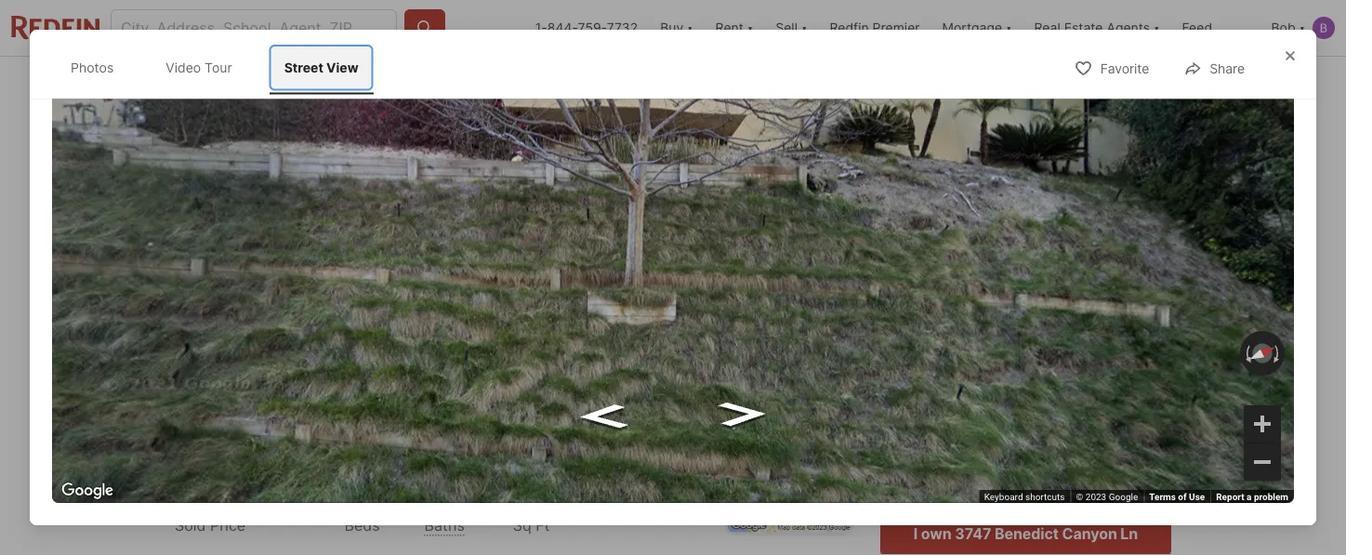 Task type: locate. For each thing, give the bounding box(es) containing it.
City, Address, School, Agent, ZIP search field
[[111, 9, 397, 46]]

0 horizontal spatial street
[[284, 60, 323, 75]]

7732
[[607, 20, 638, 36]]

sold left price
[[175, 516, 206, 534]]

track this home's value and nearby sales activity
[[880, 460, 1133, 495]]

favorite
[[1101, 61, 1149, 76], [881, 74, 930, 90]]

facts right public on the top of page
[[702, 75, 735, 90]]

1 horizontal spatial video
[[232, 344, 268, 360]]

3 inside "3 baths"
[[424, 488, 439, 514]]

1 horizontal spatial sold
[[323, 77, 355, 95]]

0 horizontal spatial view
[[326, 60, 358, 75]]

location
[[209, 132, 264, 150]]

google
[[1109, 491, 1138, 503]]

1 vertical spatial street view
[[333, 344, 407, 360]]

1 horizontal spatial benedict
[[995, 525, 1059, 543]]

oaks
[[435, 445, 471, 463]]

1 horizontal spatial ,
[[471, 445, 475, 463]]

0 vertical spatial view
[[326, 60, 358, 75]]

1 horizontal spatial view
[[375, 344, 407, 360]]

0 horizontal spatial 6,
[[257, 129, 267, 143]]

45 photos button
[[1035, 334, 1157, 371]]

this for home's
[[918, 460, 941, 475]]

1 horizontal spatial favorite button
[[1059, 49, 1165, 87]]

ln down google in the right of the page
[[1121, 525, 1138, 543]]

1 vertical spatial ln
[[1121, 525, 1138, 543]]

tab list
[[52, 41, 392, 94], [175, 57, 845, 105]]

overview
[[303, 75, 364, 90]]

1 3 from the left
[[344, 488, 359, 514]]

2 vertical spatial 2023
[[1086, 491, 1107, 503]]

favorite button down the 'premier'
[[840, 62, 946, 100]]

0 horizontal spatial benedict
[[215, 445, 280, 463]]

0 vertical spatial canyon
[[283, 445, 339, 463]]

1 vertical spatial sold
[[192, 410, 226, 426]]

sherman
[[368, 445, 431, 463]]

facts inside public facts tab
[[702, 75, 735, 90]]

1 horizontal spatial facts
[[1022, 74, 1056, 90]]

2 , from the left
[[471, 445, 475, 463]]

0 vertical spatial benedict
[[215, 445, 280, 463]]

3747 benedict canyon ln, sherman oaks, ca 91423 image
[[175, 109, 669, 386], [677, 109, 920, 386], [928, 109, 1171, 386]]

3 up the beds
[[344, 488, 359, 514]]

activity
[[880, 479, 925, 495]]

ln left sherman
[[342, 445, 360, 463]]

1 horizontal spatial 6,
[[289, 410, 300, 426]]

ft
[[536, 516, 550, 535]]

canyon down '©'
[[1062, 525, 1117, 543]]

0 horizontal spatial favorite button
[[840, 62, 946, 100]]

is this your home?
[[880, 409, 1071, 435]]

0 horizontal spatial ln
[[342, 445, 360, 463]]

current location
[[152, 132, 264, 150]]

3 up baths
[[424, 488, 439, 514]]

your
[[948, 409, 995, 435]]

dialog
[[30, 30, 1317, 525]]

video button
[[190, 334, 284, 371]]

3 inside 3 beds
[[344, 488, 359, 514]]

1 horizontal spatial 3747 benedict canyon ln, sherman oaks, ca 91423 image
[[677, 109, 920, 386]]

6, right on
[[289, 410, 300, 426]]

$2,565,000
[[175, 488, 300, 514]]

3747 right own
[[955, 525, 991, 543]]

sq
[[513, 516, 532, 535]]

i own 3747 benedict canyon ln
[[914, 525, 1138, 543]]

video up on
[[232, 344, 268, 360]]

6,
[[257, 129, 267, 143], [289, 410, 300, 426]]

1 horizontal spatial share
[[1210, 61, 1245, 76]]

tab list containing search
[[175, 57, 845, 105]]

facts right edit
[[1022, 74, 1056, 90]]

value
[[992, 460, 1025, 475]]

street
[[284, 60, 323, 75], [333, 344, 372, 360]]

street view inside tab
[[284, 60, 358, 75]]

1 horizontal spatial 3747
[[955, 525, 991, 543]]

harvard-
[[152, 219, 214, 238]]

benedict
[[215, 445, 280, 463], [995, 525, 1059, 543]]

edit facts button
[[954, 62, 1071, 100]]

tab
[[379, 60, 507, 105], [507, 60, 645, 105]]

0 horizontal spatial video
[[166, 60, 201, 75]]

tab down 1-844-759-7732
[[507, 60, 645, 105]]

video tour
[[166, 60, 232, 75]]

oct right on
[[257, 410, 285, 426]]

view inside button
[[375, 344, 407, 360]]

benedict down on
[[215, 445, 280, 463]]

2 3 from the left
[[424, 488, 439, 514]]

0 vertical spatial video
[[166, 60, 201, 75]]

sold for sold on oct 6, 2023
[[192, 410, 226, 426]]

view
[[326, 60, 358, 75], [375, 344, 407, 360]]

favorite button right edit facts
[[1059, 49, 1165, 87]]

0 vertical spatial 3747
[[175, 445, 212, 463]]

terms of use
[[1149, 491, 1205, 503]]

3 beds
[[344, 488, 380, 534]]

0 horizontal spatial 3
[[344, 488, 359, 514]]

1 horizontal spatial canyon
[[1062, 525, 1117, 543]]

westlake
[[214, 219, 277, 238]]

0 vertical spatial ln
[[342, 445, 360, 463]]

1 horizontal spatial street
[[333, 344, 372, 360]]

759-
[[578, 20, 607, 36]]

terms
[[1149, 491, 1176, 503]]

video inside button
[[232, 344, 268, 360]]

i own 3747 benedict canyon ln button
[[880, 512, 1171, 555]]

use
[[1189, 491, 1205, 503]]

facts inside edit facts button
[[1022, 74, 1056, 90]]

list box containing for rent
[[126, 65, 382, 108]]

this right is
[[903, 409, 943, 435]]

tab down submit search image
[[379, 60, 507, 105]]

video
[[166, 60, 201, 75], [232, 344, 268, 360]]

0 horizontal spatial facts
[[702, 75, 735, 90]]

video left tour at the top of the page
[[166, 60, 201, 75]]

1 3747 benedict canyon ln, sherman oaks, ca 91423 image from the left
[[175, 109, 669, 386]]

oct down for
[[230, 129, 255, 143]]

91423
[[504, 445, 548, 463]]

1 vertical spatial canyon
[[1062, 525, 1117, 543]]

street view
[[284, 60, 358, 75], [333, 344, 407, 360]]

1 vertical spatial 3747
[[955, 525, 991, 543]]

sold
[[323, 77, 355, 95], [175, 516, 206, 534]]

2 horizontal spatial 3747 benedict canyon ln, sherman oaks, ca 91423 image
[[928, 109, 1171, 386]]

2023 right '©'
[[1086, 491, 1107, 503]]

0 horizontal spatial share
[[1121, 74, 1156, 90]]

this right track
[[918, 460, 941, 475]]

video for video tour
[[166, 60, 201, 75]]

0 horizontal spatial 3747 benedict canyon ln, sherman oaks, ca 91423 image
[[175, 109, 669, 386]]

2,585
[[513, 488, 575, 514]]

facts for public facts
[[702, 75, 735, 90]]

this inside "track this home's value and nearby sales activity"
[[918, 460, 941, 475]]

sold oct 6, 2023 link
[[175, 109, 669, 390]]

sold right rent
[[323, 77, 355, 95]]

0 horizontal spatial sold
[[175, 516, 206, 534]]

sold
[[197, 129, 228, 143], [192, 410, 226, 426]]

1 vertical spatial 2023
[[304, 410, 336, 426]]

3747 down sold link
[[175, 445, 212, 463]]

1 horizontal spatial favorite
[[1101, 61, 1149, 76]]

baths
[[424, 516, 465, 534]]

redfin premier
[[830, 20, 920, 36]]

1 horizontal spatial ln
[[1121, 525, 1138, 543]]

2023
[[270, 129, 299, 143], [304, 410, 336, 426], [1086, 491, 1107, 503]]

2023 inside "link"
[[270, 129, 299, 143]]

home?
[[1000, 409, 1071, 435]]

facts
[[1022, 74, 1056, 90], [702, 75, 735, 90]]

canyon inside button
[[1062, 525, 1117, 543]]

edit facts
[[995, 74, 1056, 90]]

0 horizontal spatial 3747
[[175, 445, 212, 463]]

list box
[[126, 65, 382, 108]]

0 horizontal spatial 2023
[[270, 129, 299, 143]]

keyboard shortcuts button
[[984, 491, 1065, 504]]

2 3747 benedict canyon ln, sherman oaks, ca 91423 image from the left
[[677, 109, 920, 386]]

0 vertical spatial this
[[903, 409, 943, 435]]

3
[[344, 488, 359, 514], [424, 488, 439, 514]]

0 vertical spatial sold
[[323, 77, 355, 95]]

los
[[152, 240, 173, 256]]

, left sherman
[[360, 445, 365, 463]]

45
[[1077, 344, 1094, 360]]

0 vertical spatial street
[[284, 60, 323, 75]]

video inside tab
[[166, 60, 201, 75]]

sold inside "link"
[[197, 129, 228, 143]]

2023 up 3747 benedict canyon ln , sherman oaks , ca 91423
[[304, 410, 336, 426]]

favorite button for overview
[[840, 62, 946, 100]]

video for video
[[232, 344, 268, 360]]

ln inside button
[[1121, 525, 1138, 543]]

1 vertical spatial video
[[232, 344, 268, 360]]

ln
[[342, 445, 360, 463], [1121, 525, 1138, 543]]

canyon down the sold on oct 6, 2023
[[283, 445, 339, 463]]

3 for 3 baths
[[424, 488, 439, 514]]

0 vertical spatial 6,
[[257, 129, 267, 143]]

benedict down keyboard shortcuts button
[[995, 525, 1059, 543]]

of
[[1178, 491, 1187, 503]]

schools
[[766, 75, 815, 90]]

1-844-759-7732 link
[[535, 20, 638, 36]]

0 vertical spatial oct
[[230, 129, 255, 143]]

1 horizontal spatial 2023
[[304, 410, 336, 426]]

1 vertical spatial street
[[333, 344, 372, 360]]

2023 right the location
[[270, 129, 299, 143]]

1 vertical spatial 6,
[[289, 410, 300, 426]]

,
[[360, 445, 365, 463], [471, 445, 475, 463]]

, left ca at the bottom left of the page
[[471, 445, 475, 463]]

1 horizontal spatial oct
[[257, 410, 285, 426]]

1 tab from the left
[[379, 60, 507, 105]]

1 vertical spatial benedict
[[995, 525, 1059, 543]]

1 horizontal spatial 3
[[424, 488, 439, 514]]

1 vertical spatial view
[[375, 344, 407, 360]]

photos
[[71, 60, 114, 75]]

0 horizontal spatial oct
[[230, 129, 255, 143]]

0 vertical spatial street view
[[284, 60, 358, 75]]

0 vertical spatial 2023
[[270, 129, 299, 143]]

this
[[903, 409, 943, 435], [918, 460, 941, 475]]

1 vertical spatial this
[[918, 460, 941, 475]]

photos tab
[[56, 45, 128, 91]]

0 vertical spatial sold
[[197, 129, 228, 143]]

public facts tab
[[645, 60, 751, 105]]

beds
[[344, 516, 380, 534]]

6, down rent
[[257, 129, 267, 143]]

edit
[[995, 74, 1019, 90]]

0 horizontal spatial ,
[[360, 445, 365, 463]]

report a problem link
[[1216, 491, 1289, 503]]

1 vertical spatial sold
[[175, 516, 206, 534]]



Task type: describe. For each thing, give the bounding box(es) containing it.
keyboard
[[984, 491, 1023, 503]]

sold link
[[192, 410, 226, 426]]

terms of use link
[[1149, 491, 1205, 503]]

sales
[[1101, 460, 1133, 475]]

baths link
[[424, 516, 465, 534]]

street inside tab
[[284, 60, 323, 75]]

search link
[[190, 72, 272, 94]]

redfin premier button
[[819, 0, 931, 56]]

3 3747 benedict canyon ln, sherman oaks, ca 91423 image from the left
[[928, 109, 1171, 386]]

oct inside "link"
[[230, 129, 255, 143]]

sold oct 6, 2023
[[197, 129, 299, 143]]

is
[[880, 409, 898, 435]]

favorite button for video tour
[[1059, 49, 1165, 87]]

for rent
[[226, 77, 281, 95]]

search
[[227, 75, 272, 90]]

overview tab
[[287, 60, 379, 105]]

recent
[[152, 184, 203, 202]]

premier
[[873, 20, 920, 36]]

a
[[1247, 491, 1252, 503]]

1-844-759-7732
[[535, 20, 638, 36]]

feed
[[1182, 20, 1213, 36]]

0 horizontal spatial favorite
[[881, 74, 930, 90]]

track
[[880, 460, 915, 475]]

2,585 sq ft
[[513, 488, 575, 535]]

3 for 3 beds
[[344, 488, 359, 514]]

6, inside "link"
[[257, 129, 267, 143]]

keyboard shortcuts
[[984, 491, 1065, 503]]

©
[[1076, 491, 1083, 503]]

street inside button
[[333, 344, 372, 360]]

0 horizontal spatial canyon
[[283, 445, 339, 463]]

3747 inside button
[[955, 525, 991, 543]]

public facts
[[661, 75, 735, 90]]

view inside tab
[[326, 60, 358, 75]]

1 , from the left
[[360, 445, 365, 463]]

i
[[914, 525, 918, 543]]

dialog containing photos
[[30, 30, 1317, 525]]

current location button
[[144, 130, 264, 152]]

problem
[[1254, 491, 1289, 503]]

1-
[[535, 20, 547, 36]]

on
[[234, 410, 254, 426]]

google image
[[57, 479, 118, 503]]

3747 benedict canyon ln , sherman oaks , ca 91423
[[175, 445, 548, 463]]

sold inside $2,565,000 sold price
[[175, 516, 206, 534]]

price
[[210, 516, 246, 534]]

harvard-westlake school los angeles, ca, usa
[[152, 219, 330, 256]]

home's
[[944, 460, 988, 475]]

nearby
[[1055, 460, 1098, 475]]

redfin
[[830, 20, 869, 36]]

street view inside button
[[333, 344, 407, 360]]

sold on oct 6, 2023
[[192, 410, 336, 426]]

benedict inside button
[[995, 525, 1059, 543]]

harvard-westlake school link
[[152, 219, 330, 238]]

report
[[1216, 491, 1245, 503]]

rent
[[253, 77, 281, 95]]

current
[[152, 132, 205, 150]]

© 2023 google
[[1076, 491, 1138, 503]]

submit search image
[[416, 19, 434, 37]]

report a problem
[[1216, 491, 1289, 503]]

for
[[226, 77, 249, 95]]

ca,
[[234, 240, 256, 256]]

photos
[[1097, 344, 1141, 360]]

sold for sold oct 6, 2023
[[197, 129, 228, 143]]

sold inside list box
[[323, 77, 355, 95]]

and
[[1028, 460, 1051, 475]]

ca
[[479, 445, 500, 463]]

844-
[[547, 20, 578, 36]]

facts for edit facts
[[1022, 74, 1056, 90]]

school
[[282, 219, 330, 238]]

1 vertical spatial oct
[[257, 410, 285, 426]]

own
[[921, 525, 952, 543]]

2 horizontal spatial 2023
[[1086, 491, 1107, 503]]

map entry image
[[728, 409, 852, 532]]

video tour tab
[[151, 45, 247, 91]]

user photo image
[[1313, 17, 1335, 39]]

street view button
[[292, 334, 422, 371]]

usa
[[259, 240, 286, 256]]

3 baths
[[424, 488, 465, 534]]

tour
[[205, 60, 232, 75]]

tab list containing photos
[[52, 41, 392, 94]]

angeles,
[[177, 240, 230, 256]]

street view tab
[[269, 45, 373, 91]]

public
[[661, 75, 698, 90]]

this for your
[[903, 409, 943, 435]]

2 tab from the left
[[507, 60, 645, 105]]

$2,565,000 sold price
[[175, 488, 300, 534]]

schools tab
[[751, 60, 830, 105]]

45 photos
[[1077, 344, 1141, 360]]



Task type: vqa. For each thing, say whether or not it's contained in the screenshot.
second The San
no



